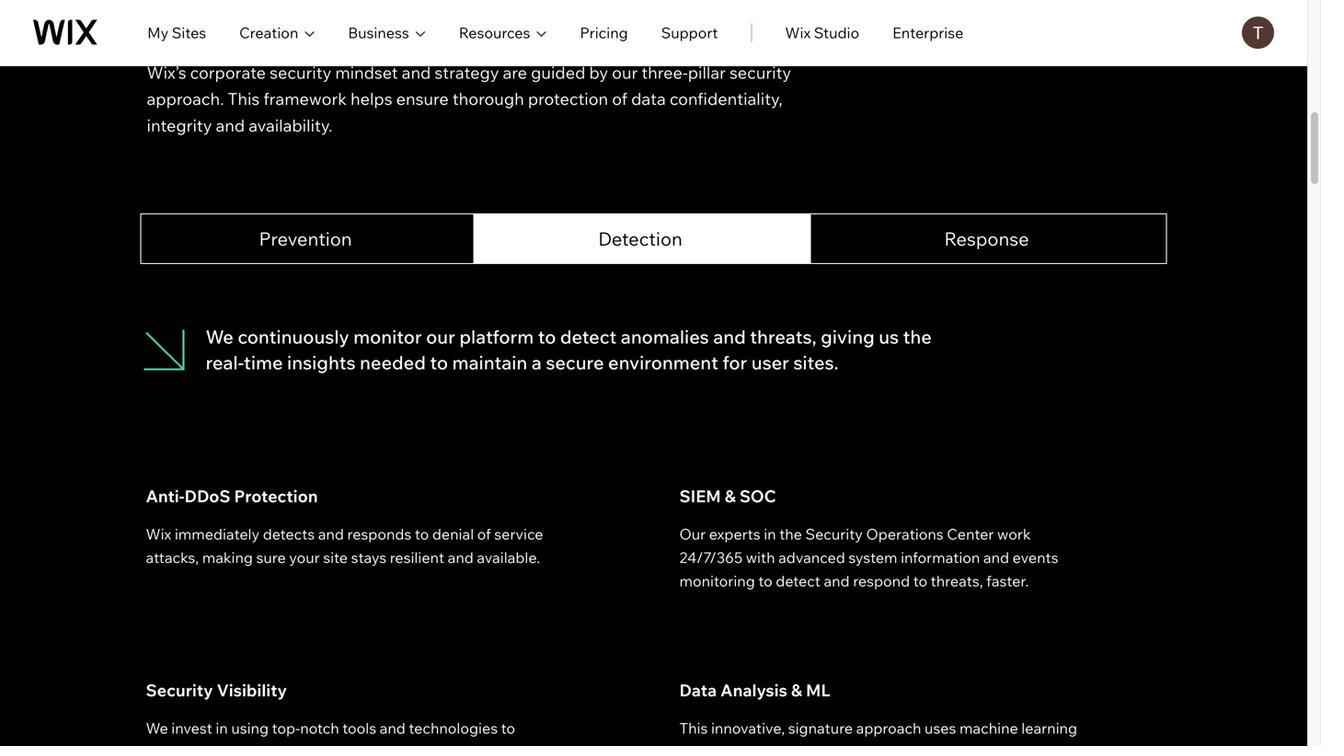 Task type: locate. For each thing, give the bounding box(es) containing it.
helps
[[350, 88, 392, 109]]

detect up secure
[[560, 325, 617, 348]]

of right denial at the left bottom of page
[[477, 525, 491, 543]]

this down data
[[679, 719, 708, 737]]

detect down innovative,
[[697, 742, 741, 746]]

we
[[206, 325, 234, 348], [146, 719, 168, 737]]

tools
[[342, 719, 376, 737]]

prevention button
[[140, 213, 474, 264]]

and right tools
[[380, 719, 406, 737]]

detect
[[560, 325, 617, 348], [776, 572, 820, 590], [697, 742, 741, 746]]

and up for
[[713, 325, 746, 348]]

to down data
[[679, 742, 694, 746]]

our
[[612, 62, 638, 83], [426, 325, 455, 348], [312, 742, 335, 746]]

0 vertical spatial wix
[[785, 23, 811, 42]]

1 vertical spatial this
[[679, 719, 708, 737]]

response
[[944, 227, 1029, 250]]

1 vertical spatial wix
[[146, 525, 171, 543]]

visibility
[[217, 680, 287, 701]]

approach
[[856, 719, 921, 737]]

0 vertical spatial &
[[725, 486, 736, 506]]

in inside the we invest in using top-notch tools and technologies to achieve high visibility of our security posture, so we can kee
[[216, 719, 228, 737]]

wix
[[785, 23, 811, 42], [146, 525, 171, 543]]

protection
[[528, 88, 608, 109]]

to right needed
[[430, 351, 448, 374]]

ddos
[[184, 486, 230, 506]]

to down information
[[913, 572, 927, 590]]

wix studio
[[785, 23, 859, 42]]

real-
[[206, 351, 244, 374]]

visibility
[[235, 742, 291, 746]]

site
[[323, 548, 348, 567]]

and down denial at the left bottom of page
[[448, 548, 474, 567]]

to inside wix immediately detects and responds to denial of service attacks, making sure your site stays resilient and available.
[[415, 525, 429, 543]]

detect down advanced
[[776, 572, 820, 590]]

to inside the we invest in using top-notch tools and technologies to achieve high visibility of our security posture, so we can kee
[[501, 719, 515, 737]]

1 vertical spatial our
[[426, 325, 455, 348]]

the up advanced
[[779, 525, 802, 543]]

1 vertical spatial detect
[[776, 572, 820, 590]]

security inside our experts in the security operations center work 24/7/365 with advanced system information and events monitoring to detect and respond to threats, faster.
[[805, 525, 863, 543]]

0 horizontal spatial our
[[312, 742, 335, 746]]

achieve
[[146, 742, 198, 746]]

0 vertical spatial we
[[206, 325, 234, 348]]

wix's corporate security mindset and strategy are guided by our three-pillar security approach. this framework helps ensure thorough protection of data confidentiality, integrity and availability.
[[147, 62, 791, 136]]

threats, down information
[[931, 572, 983, 590]]

time
[[244, 351, 283, 374]]

of left 'data' in the top of the page
[[612, 88, 627, 109]]

our right monitor
[[426, 325, 455, 348]]

wix for wix studio
[[785, 23, 811, 42]]

0 vertical spatial detect
[[560, 325, 617, 348]]

threats,
[[750, 325, 817, 348], [931, 572, 983, 590]]

making
[[202, 548, 253, 567]]

and inside the we invest in using top-notch tools and technologies to achieve high visibility of our security posture, so we can kee
[[380, 719, 406, 737]]

responds
[[347, 525, 412, 543]]

threats, up user at the right of page
[[750, 325, 817, 348]]

2 horizontal spatial in
[[1021, 742, 1033, 746]]

strategy
[[435, 62, 499, 83]]

1 vertical spatial &
[[791, 680, 802, 701]]

1 horizontal spatial security
[[805, 525, 863, 543]]

security up confidentiality, on the top right of the page
[[729, 62, 791, 83]]

maintain
[[452, 351, 527, 374]]

0 vertical spatial our
[[612, 62, 638, 83]]

1 vertical spatial we
[[146, 719, 168, 737]]

to
[[538, 325, 556, 348], [430, 351, 448, 374], [415, 525, 429, 543], [758, 572, 772, 590], [913, 572, 927, 590], [501, 719, 515, 737], [679, 742, 694, 746]]

1 horizontal spatial detect
[[697, 742, 741, 746]]

security
[[270, 62, 331, 83], [729, 62, 791, 83], [338, 742, 393, 746]]

by
[[589, 62, 608, 83]]

0 horizontal spatial threats,
[[750, 325, 817, 348]]

ensure
[[396, 88, 449, 109]]

resources
[[459, 23, 530, 42]]

confidentiality,
[[670, 88, 783, 109]]

continuously
[[238, 325, 349, 348]]

business button
[[348, 22, 426, 44]]

creation button
[[239, 22, 315, 44]]

0 horizontal spatial the
[[779, 525, 802, 543]]

and right integrity
[[216, 115, 245, 136]]

1 vertical spatial the
[[779, 525, 802, 543]]

approach.
[[147, 88, 224, 109]]

1 vertical spatial in
[[216, 719, 228, 737]]

security up advanced
[[805, 525, 863, 543]]

0 vertical spatial of
[[612, 88, 627, 109]]

innovative,
[[711, 719, 785, 737]]

1 horizontal spatial we
[[206, 325, 234, 348]]

&
[[725, 486, 736, 506], [791, 680, 802, 701]]

1 horizontal spatial security
[[338, 742, 393, 746]]

1 horizontal spatial the
[[903, 325, 932, 348]]

suspicious
[[889, 742, 961, 746]]

security up invest
[[146, 680, 213, 701]]

this down corporate
[[228, 88, 260, 109]]

of inside wix immediately detects and responds to denial of service attacks, making sure your site stays resilient and available.
[[477, 525, 491, 543]]

0 horizontal spatial of
[[295, 742, 308, 746]]

2 vertical spatial of
[[295, 742, 308, 746]]

to up can
[[501, 719, 515, 737]]

available.
[[477, 548, 540, 567]]

1 horizontal spatial threats,
[[931, 572, 983, 590]]

0 vertical spatial threats,
[[750, 325, 817, 348]]

in up high
[[216, 719, 228, 737]]

& left ml
[[791, 680, 802, 701]]

we
[[475, 742, 495, 746]]

order
[[1036, 742, 1074, 746]]

2 vertical spatial in
[[1021, 742, 1033, 746]]

0 horizontal spatial detect
[[560, 325, 617, 348]]

can
[[499, 742, 523, 746]]

are
[[503, 62, 527, 83]]

1 vertical spatial security
[[146, 680, 213, 701]]

to up a
[[538, 325, 556, 348]]

wix up attacks,
[[146, 525, 171, 543]]

0 horizontal spatial this
[[228, 88, 260, 109]]

threats, inside we continuously monitor our platform to detect anomalies and threats, giving us the real-time insights needed to maintain a secure environment for user sites.
[[750, 325, 817, 348]]

1 horizontal spatial this
[[679, 719, 708, 737]]

the inside our experts in the security operations center work 24/7/365 with advanced system information and events monitoring to detect and respond to threats, faster.
[[779, 525, 802, 543]]

2 vertical spatial detect
[[697, 742, 741, 746]]

anti-ddos protection
[[146, 486, 318, 506]]

0 horizontal spatial wix
[[146, 525, 171, 543]]

technologies
[[409, 719, 498, 737]]

0 vertical spatial the
[[903, 325, 932, 348]]

and inside "this innovative, signature approach uses machine learning to detect pattern changes and suspicious activity, in order t"
[[860, 742, 886, 746]]

wix inside wix immediately detects and responds to denial of service attacks, making sure your site stays resilient and available.
[[146, 525, 171, 543]]

2 horizontal spatial our
[[612, 62, 638, 83]]

of down top-
[[295, 742, 308, 746]]

detect inside our experts in the security operations center work 24/7/365 with advanced system information and events monitoring to detect and respond to threats, faster.
[[776, 572, 820, 590]]

our experts in the security operations center work 24/7/365 with advanced system information and events monitoring to detect and respond to threats, faster.
[[679, 525, 1058, 590]]

1 vertical spatial of
[[477, 525, 491, 543]]

0 horizontal spatial in
[[216, 719, 228, 737]]

guided
[[531, 62, 585, 83]]

wix left studio
[[785, 23, 811, 42]]

1 horizontal spatial of
[[477, 525, 491, 543]]

our down the notch
[[312, 742, 335, 746]]

in
[[764, 525, 776, 543], [216, 719, 228, 737], [1021, 742, 1033, 746]]

faster.
[[986, 572, 1029, 590]]

1 vertical spatial threats,
[[931, 572, 983, 590]]

support
[[661, 23, 718, 42]]

to inside "this innovative, signature approach uses machine learning to detect pattern changes and suspicious activity, in order t"
[[679, 742, 694, 746]]

threats, inside our experts in the security operations center work 24/7/365 with advanced system information and events monitoring to detect and respond to threats, faster.
[[931, 572, 983, 590]]

studio
[[814, 23, 859, 42]]

we inside the we invest in using top-notch tools and technologies to achieve high visibility of our security posture, so we can kee
[[146, 719, 168, 737]]

my sites link
[[147, 22, 206, 44]]

1 horizontal spatial wix
[[785, 23, 811, 42]]

0 vertical spatial security
[[805, 525, 863, 543]]

this inside "this innovative, signature approach uses machine learning to detect pattern changes and suspicious activity, in order t"
[[679, 719, 708, 737]]

and up the faster.
[[983, 548, 1009, 567]]

data
[[679, 680, 717, 701]]

and down approach
[[860, 742, 886, 746]]

advanced
[[778, 548, 845, 567]]

the inside we continuously monitor our platform to detect anomalies and threats, giving us the real-time insights needed to maintain a secure environment for user sites.
[[903, 325, 932, 348]]

in for &
[[764, 525, 776, 543]]

enterprise link
[[892, 22, 963, 44]]

in up with
[[764, 525, 776, 543]]

1 horizontal spatial in
[[764, 525, 776, 543]]

2 horizontal spatial of
[[612, 88, 627, 109]]

we up achieve
[[146, 719, 168, 737]]

wix studio link
[[785, 22, 859, 44]]

2 vertical spatial our
[[312, 742, 335, 746]]

your
[[289, 548, 320, 567]]

0 horizontal spatial we
[[146, 719, 168, 737]]

we up real-
[[206, 325, 234, 348]]

our right by
[[612, 62, 638, 83]]

1 horizontal spatial our
[[426, 325, 455, 348]]

a
[[532, 351, 542, 374]]

service
[[494, 525, 543, 543]]

monitor
[[353, 325, 422, 348]]

0 horizontal spatial security
[[146, 680, 213, 701]]

the
[[903, 325, 932, 348], [779, 525, 802, 543]]

& left soc
[[725, 486, 736, 506]]

detects
[[263, 525, 315, 543]]

in down learning
[[1021, 742, 1033, 746]]

security down tools
[[338, 742, 393, 746]]

activity,
[[965, 742, 1017, 746]]

and up site
[[318, 525, 344, 543]]

in inside our experts in the security operations center work 24/7/365 with advanced system information and events monitoring to detect and respond to threats, faster.
[[764, 525, 776, 543]]

2 horizontal spatial detect
[[776, 572, 820, 590]]

business
[[348, 23, 409, 42]]

0 vertical spatial in
[[764, 525, 776, 543]]

we inside we continuously monitor our platform to detect anomalies and threats, giving us the real-time insights needed to maintain a secure environment for user sites.
[[206, 325, 234, 348]]

to up resilient
[[415, 525, 429, 543]]

resilient
[[390, 548, 444, 567]]

the right us on the top of the page
[[903, 325, 932, 348]]

my sites
[[147, 23, 206, 42]]

sites
[[172, 23, 206, 42]]

security up framework
[[270, 62, 331, 83]]

0 vertical spatial this
[[228, 88, 260, 109]]



Task type: vqa. For each thing, say whether or not it's contained in the screenshot.
Learning
yes



Task type: describe. For each thing, give the bounding box(es) containing it.
with
[[746, 548, 775, 567]]

posture,
[[396, 742, 453, 746]]

to down with
[[758, 572, 772, 590]]

pattern
[[745, 742, 795, 746]]

work
[[997, 525, 1031, 543]]

corporate
[[190, 62, 266, 83]]

secure
[[546, 351, 604, 374]]

our inside we continuously monitor our platform to detect anomalies and threats, giving us the real-time insights needed to maintain a secure environment for user sites.
[[426, 325, 455, 348]]

integrity
[[147, 115, 212, 136]]

of inside wix's corporate security mindset and strategy are guided by our three-pillar security approach. this framework helps ensure thorough protection of data confidentiality, integrity and availability.
[[612, 88, 627, 109]]

2 horizontal spatial security
[[729, 62, 791, 83]]

sites.
[[793, 351, 839, 374]]

siem & soc
[[679, 486, 776, 506]]

anti-
[[146, 486, 184, 506]]

user
[[751, 351, 789, 374]]

protection
[[234, 486, 318, 506]]

soc
[[740, 486, 776, 506]]

availability.
[[249, 115, 333, 136]]

system
[[849, 548, 897, 567]]

giving
[[821, 325, 875, 348]]

our
[[679, 525, 706, 543]]

high
[[202, 742, 232, 746]]

we continuously monitor our platform to detect anomalies and threats, giving us the real-time insights needed to maintain a secure environment for user sites.
[[206, 325, 932, 374]]

mindset
[[335, 62, 398, 83]]

uses
[[925, 719, 956, 737]]

we for we invest in using top-notch tools and technologies to achieve high visibility of our security posture, so we can kee
[[146, 719, 168, 737]]

and up ensure
[[402, 62, 431, 83]]

platform
[[459, 325, 534, 348]]

of inside the we invest in using top-notch tools and technologies to achieve high visibility of our security posture, so we can kee
[[295, 742, 308, 746]]

framework
[[263, 88, 347, 109]]

us
[[879, 325, 899, 348]]

denial
[[432, 525, 474, 543]]

support link
[[661, 22, 718, 44]]

in inside "this innovative, signature approach uses machine learning to detect pattern changes and suspicious activity, in order t"
[[1021, 742, 1033, 746]]

stays
[[351, 548, 386, 567]]

wix's
[[147, 62, 186, 83]]

resources button
[[459, 22, 547, 44]]

detect inside "this innovative, signature approach uses machine learning to detect pattern changes and suspicious activity, in order t"
[[697, 742, 741, 746]]

center
[[947, 525, 994, 543]]

data
[[631, 88, 666, 109]]

we for we continuously monitor our platform to detect anomalies and threats, giving us the real-time insights needed to maintain a secure environment for user sites.
[[206, 325, 234, 348]]

creation
[[239, 23, 298, 42]]

1 horizontal spatial &
[[791, 680, 802, 701]]

sure
[[256, 548, 286, 567]]

environment
[[608, 351, 718, 374]]

notch
[[300, 719, 339, 737]]

anomalies
[[621, 325, 709, 348]]

we invest in using top-notch tools and technologies to achieve high visibility of our security posture, so we can kee
[[146, 719, 560, 746]]

in for visibility
[[216, 719, 228, 737]]

and down advanced
[[824, 572, 850, 590]]

analysis
[[720, 680, 787, 701]]

information
[[901, 548, 980, 567]]

signature
[[788, 719, 853, 737]]

this inside wix's corporate security mindset and strategy are guided by our three-pillar security approach. this framework helps ensure thorough protection of data confidentiality, integrity and availability.
[[228, 88, 260, 109]]

using
[[231, 719, 269, 737]]

invest
[[171, 719, 212, 737]]

our inside wix's corporate security mindset and strategy are guided by our three-pillar security approach. this framework helps ensure thorough protection of data confidentiality, integrity and availability.
[[612, 62, 638, 83]]

insights
[[287, 351, 356, 374]]

respond
[[853, 572, 910, 590]]

0 horizontal spatial security
[[270, 62, 331, 83]]

our inside the we invest in using top-notch tools and technologies to achieve high visibility of our security posture, so we can kee
[[312, 742, 335, 746]]

response button
[[810, 213, 1167, 264]]

profile image image
[[1242, 17, 1274, 49]]

wix immediately detects and responds to denial of service attacks, making sure your site stays resilient and available.
[[146, 525, 543, 567]]

for
[[722, 351, 747, 374]]

and inside we continuously monitor our platform to detect anomalies and threats, giving us the real-time insights needed to maintain a secure environment for user sites.
[[713, 325, 746, 348]]

so
[[456, 742, 472, 746]]

enterprise
[[892, 23, 963, 42]]

pricing
[[580, 23, 628, 42]]

pillar
[[688, 62, 726, 83]]

security inside the we invest in using top-notch tools and technologies to achieve high visibility of our security posture, so we can kee
[[338, 742, 393, 746]]

24/7/365
[[679, 548, 743, 567]]

experts
[[709, 525, 760, 543]]

immediately
[[175, 525, 260, 543]]

siem
[[679, 486, 721, 506]]

operations
[[866, 525, 944, 543]]

0 horizontal spatial &
[[725, 486, 736, 506]]

monitoring
[[679, 572, 755, 590]]

events
[[1013, 548, 1058, 567]]

data analysis & ml
[[679, 680, 831, 701]]

pricing link
[[580, 22, 628, 44]]

top-
[[272, 719, 300, 737]]

this innovative, signature approach uses machine learning to detect pattern changes and suspicious activity, in order t
[[679, 719, 1091, 746]]

prevention
[[259, 227, 352, 250]]

wix for wix immediately detects and responds to denial of service attacks, making sure your site stays resilient and available.
[[146, 525, 171, 543]]

needed
[[360, 351, 426, 374]]

detect inside we continuously monitor our platform to detect anomalies and threats, giving us the real-time insights needed to maintain a secure environment for user sites.
[[560, 325, 617, 348]]

machine
[[960, 719, 1018, 737]]



